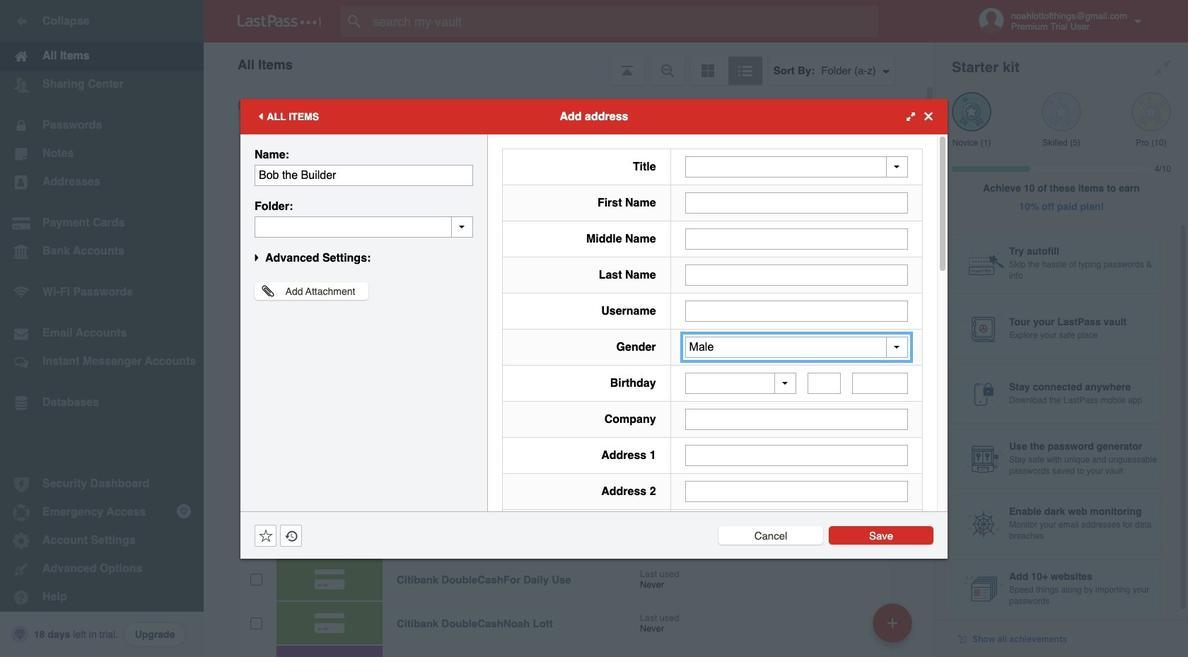 Task type: describe. For each thing, give the bounding box(es) containing it.
new item image
[[888, 618, 898, 628]]

main navigation navigation
[[0, 0, 204, 657]]



Task type: vqa. For each thing, say whether or not it's contained in the screenshot.
dialog
yes



Task type: locate. For each thing, give the bounding box(es) containing it.
new item navigation
[[868, 599, 921, 657]]

Search search field
[[341, 6, 906, 37]]

lastpass image
[[238, 15, 321, 28]]

None text field
[[685, 192, 908, 213], [255, 216, 473, 237], [685, 228, 908, 249], [685, 264, 908, 285], [685, 300, 908, 322], [808, 373, 841, 394], [685, 409, 908, 430], [685, 445, 908, 466], [685, 481, 908, 502], [685, 192, 908, 213], [255, 216, 473, 237], [685, 228, 908, 249], [685, 264, 908, 285], [685, 300, 908, 322], [808, 373, 841, 394], [685, 409, 908, 430], [685, 445, 908, 466], [685, 481, 908, 502]]

vault options navigation
[[204, 42, 935, 85]]

None text field
[[255, 164, 473, 186], [853, 373, 908, 394], [255, 164, 473, 186], [853, 373, 908, 394]]

search my vault text field
[[341, 6, 906, 37]]

dialog
[[241, 99, 948, 657]]



